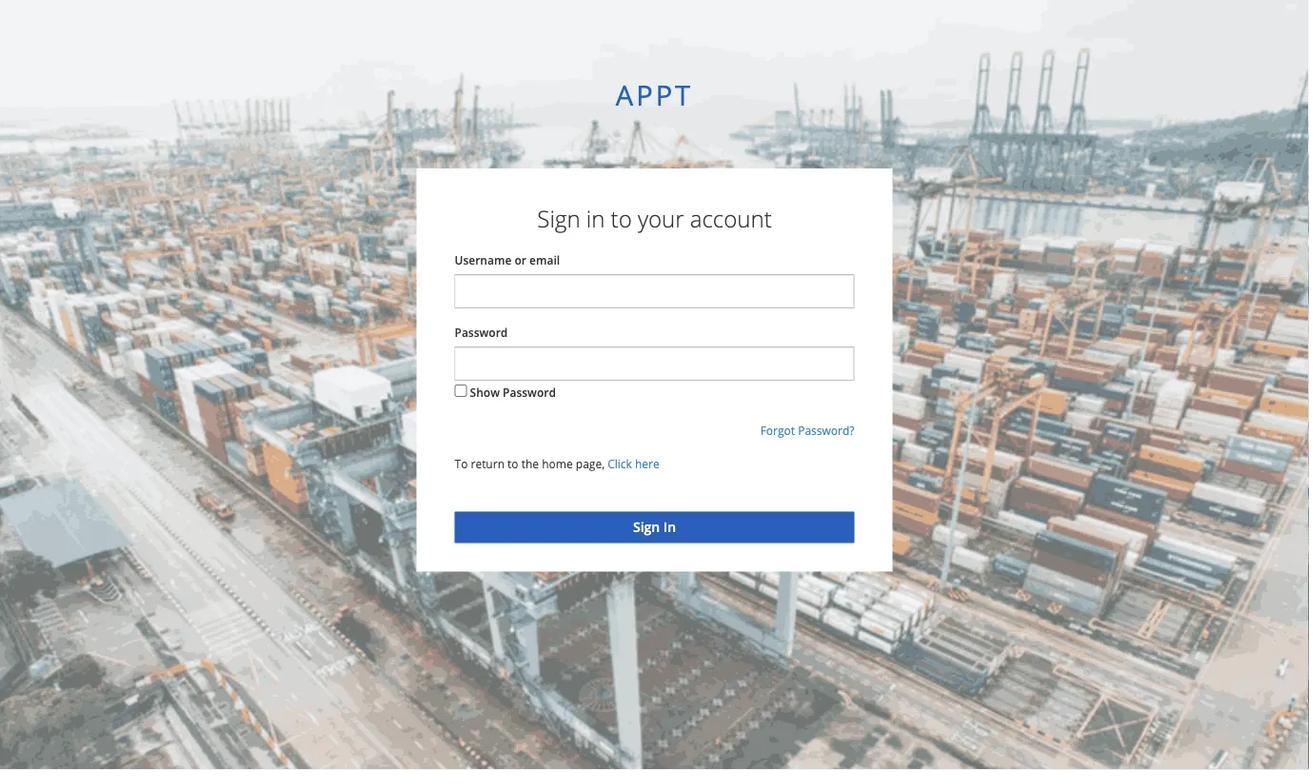Task type: locate. For each thing, give the bounding box(es) containing it.
the
[[522, 456, 539, 472]]

1 vertical spatial to
[[508, 456, 519, 472]]

password up show
[[455, 324, 508, 340]]

email
[[530, 252, 560, 268]]

password?
[[798, 423, 855, 439]]

password right show
[[503, 385, 556, 401]]

None submit
[[455, 512, 855, 543]]

password
[[455, 324, 508, 340], [503, 385, 556, 401]]

appt
[[616, 76, 693, 113]]

or
[[515, 252, 527, 268]]

Username or email text field
[[455, 274, 855, 309]]

to
[[611, 203, 632, 234], [508, 456, 519, 472]]

to right in
[[611, 203, 632, 234]]

0 horizontal spatial to
[[508, 456, 519, 472]]

page,
[[576, 456, 605, 472]]

to
[[455, 456, 468, 472]]

0 vertical spatial to
[[611, 203, 632, 234]]

show
[[470, 385, 500, 401]]

account
[[690, 203, 772, 234]]

username
[[455, 252, 512, 268]]

home
[[542, 456, 573, 472]]

click
[[608, 456, 632, 472]]

1 vertical spatial password
[[503, 385, 556, 401]]

to left the
[[508, 456, 519, 472]]

to for the
[[508, 456, 519, 472]]

forgot
[[761, 423, 795, 439]]

1 horizontal spatial to
[[611, 203, 632, 234]]

sign
[[537, 203, 580, 234]]

sign in to your account
[[537, 203, 772, 234]]

click here link
[[608, 456, 660, 472]]



Task type: describe. For each thing, give the bounding box(es) containing it.
show password
[[470, 385, 556, 401]]

return
[[471, 456, 505, 472]]

to for your
[[611, 203, 632, 234]]

0 vertical spatial password
[[455, 324, 508, 340]]

in
[[586, 203, 605, 234]]

to return to the home page, click here
[[455, 456, 660, 472]]

forgot password? link
[[761, 423, 855, 439]]

forgot password?
[[761, 423, 855, 439]]

your
[[638, 203, 684, 234]]

Password password field
[[455, 347, 855, 381]]

username or email
[[455, 252, 560, 268]]

here
[[635, 456, 660, 472]]

Show Password checkbox
[[455, 385, 467, 397]]



